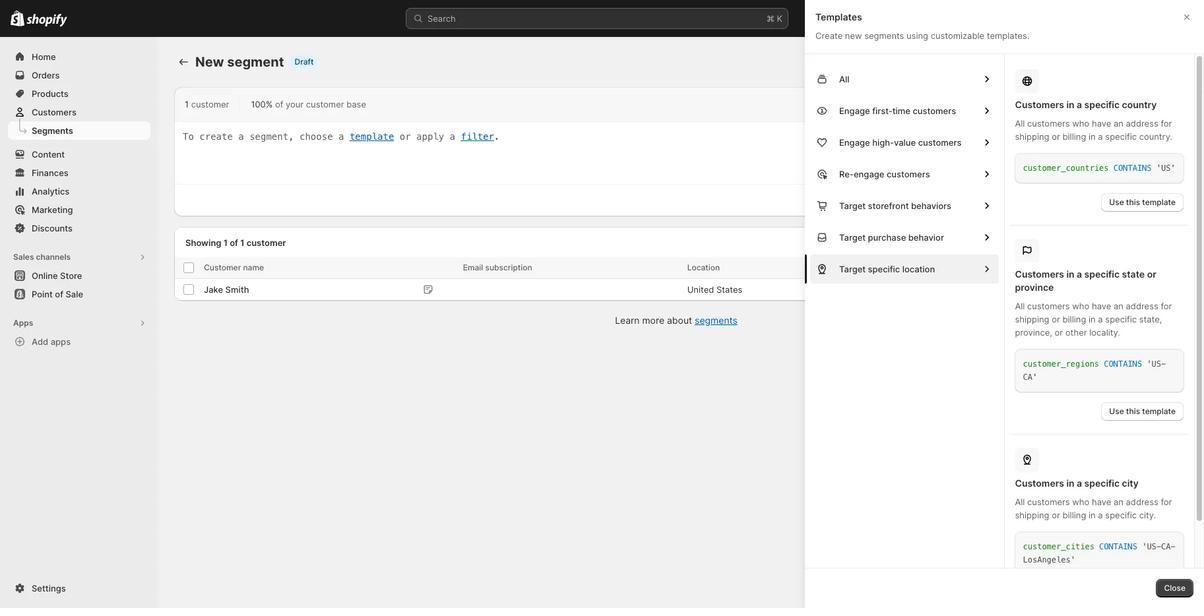 Task type: locate. For each thing, give the bounding box(es) containing it.
specific inside all customers who have an address for shipping or billing in a specific state, province, or other locality.
[[1106, 314, 1137, 325]]

for inside all customers who have an address for shipping or billing in a specific country.
[[1161, 118, 1173, 129]]

use for customers in a specific state or province
[[1110, 407, 1125, 417]]

shipping for customers in a specific city
[[1016, 510, 1050, 521]]

email subscription
[[463, 263, 532, 273]]

customers
[[1016, 99, 1065, 110], [32, 107, 77, 117], [1016, 269, 1065, 280], [1016, 478, 1065, 489]]

1 vertical spatial have
[[1092, 301, 1112, 312]]

a up locality.
[[1099, 314, 1103, 325]]

home
[[32, 51, 56, 62]]

behaviors
[[912, 201, 952, 211]]

2 this from the top
[[1127, 407, 1141, 417]]

billing up customer_countries on the right top of page
[[1063, 131, 1087, 142]]

an up locality.
[[1114, 301, 1124, 312]]

locality.
[[1090, 327, 1121, 338]]

use this template for customers in a specific country
[[1110, 197, 1176, 207]]

us- ca
[[1023, 360, 1167, 382]]

specific up all customers who have an address for shipping or billing in a specific city.
[[1085, 478, 1120, 489]]

add
[[32, 337, 48, 347]]

who down customers in a specific city
[[1073, 497, 1090, 508]]

learn
[[615, 315, 640, 326]]

specific left the city.
[[1106, 510, 1137, 521]]

0 vertical spatial use
[[1110, 197, 1125, 207]]

a inside all customers who have an address for shipping or billing in a specific country.
[[1099, 131, 1103, 142]]

create
[[816, 30, 843, 41]]

0 vertical spatial engage
[[840, 106, 870, 116]]

customers down province
[[1028, 301, 1070, 312]]

have inside all customers who have an address for shipping or billing in a specific city.
[[1092, 497, 1112, 508]]

billing inside all customers who have an address for shipping or billing in a specific state, province, or other locality.
[[1063, 314, 1087, 325]]

customers for customers
[[32, 107, 77, 117]]

customers for customers in a specific city
[[1016, 478, 1065, 489]]

1 vertical spatial an
[[1114, 301, 1124, 312]]

an inside all customers who have an address for shipping or billing in a specific country.
[[1114, 118, 1124, 129]]

customer up smith in the left top of the page
[[247, 237, 286, 248]]

1 use this template from the top
[[1110, 197, 1176, 207]]

target
[[840, 201, 866, 211], [840, 232, 866, 243], [840, 264, 866, 275]]

1 horizontal spatial of
[[275, 99, 283, 110]]

100% of your customer base
[[251, 99, 366, 110]]

2 vertical spatial for
[[1161, 497, 1173, 508]]

shipping up province,
[[1016, 314, 1050, 325]]

2 vertical spatial who
[[1073, 497, 1090, 508]]

an inside all customers who have an address for shipping or billing in a specific city.
[[1114, 497, 1124, 508]]

shopify image
[[27, 14, 67, 27]]

⌘
[[767, 13, 775, 24]]

who for city
[[1073, 497, 1090, 508]]

1 engage from the top
[[840, 106, 870, 116]]

1 vertical spatial us-
[[1147, 543, 1162, 552]]

or up customer_countries on the right top of page
[[1052, 131, 1061, 142]]

location
[[688, 263, 720, 273]]

2 vertical spatial address
[[1126, 497, 1159, 508]]

address inside all customers who have an address for shipping or billing in a specific country.
[[1126, 118, 1159, 129]]

1 horizontal spatial customer
[[247, 237, 286, 248]]

apps
[[13, 318, 33, 328]]

a right spent
[[1077, 269, 1083, 280]]

have up locality.
[[1092, 301, 1112, 312]]

2 vertical spatial target
[[840, 264, 866, 275]]

1 shipping from the top
[[1016, 131, 1050, 142]]

all inside all customers who have an address for shipping or billing in a specific country.
[[1016, 118, 1025, 129]]

1 use this template button from the top
[[1102, 193, 1184, 212]]

all inside all customers who have an address for shipping or billing in a specific city.
[[1016, 497, 1025, 508]]

use for customers in a specific country
[[1110, 197, 1125, 207]]

1 who from the top
[[1073, 118, 1090, 129]]

time
[[893, 106, 911, 116]]

settings link
[[8, 580, 151, 598]]

in down customers in a specific country
[[1089, 131, 1096, 142]]

an
[[1114, 118, 1124, 129], [1114, 301, 1124, 312], [1114, 497, 1124, 508]]

target left purchase
[[840, 232, 866, 243]]

address for customers in a specific country
[[1126, 118, 1159, 129]]

city
[[1123, 478, 1139, 489]]

or inside all customers who have an address for shipping or billing in a specific city.
[[1052, 510, 1061, 521]]

who for state
[[1073, 301, 1090, 312]]

0 vertical spatial address
[[1126, 118, 1159, 129]]

high-
[[873, 137, 894, 148]]

templates
[[816, 11, 863, 22]]

a inside customers in a specific state or province
[[1077, 269, 1083, 280]]

address inside all customers who have an address for shipping or billing in a specific state, province, or other locality.
[[1126, 301, 1159, 312]]

1 vertical spatial use
[[1110, 407, 1125, 417]]

learn more about segments
[[615, 315, 738, 326]]

us- for customers in a specific city
[[1147, 543, 1162, 552]]

'
[[1157, 164, 1162, 173], [1171, 164, 1176, 173], [1147, 360, 1152, 369], [1033, 373, 1038, 382], [1143, 543, 1147, 552], [1071, 556, 1076, 565]]

state
[[1123, 269, 1145, 280]]

us- down the city.
[[1147, 543, 1162, 552]]

a up all customers who have an address for shipping or billing in a specific country.
[[1077, 99, 1083, 110]]

add apps button
[[8, 333, 151, 351]]

use this template button
[[1102, 193, 1184, 212], [1102, 403, 1184, 421]]

customers up all customers who have an address for shipping or billing in a specific city.
[[1016, 478, 1065, 489]]

who inside all customers who have an address for shipping or billing in a specific city.
[[1073, 497, 1090, 508]]

an down the country on the right top of page
[[1114, 118, 1124, 129]]

customers inside customers in a specific state or province
[[1016, 269, 1065, 280]]

add apps
[[32, 337, 71, 347]]

have down customers in a specific city
[[1092, 497, 1112, 508]]

us- for customers in a specific state or province
[[1152, 360, 1167, 369]]

1 vertical spatial address
[[1126, 301, 1159, 312]]

billing down customers in a specific city
[[1063, 510, 1087, 521]]

address up state,
[[1126, 301, 1159, 312]]

about
[[667, 315, 693, 326]]

of right showing
[[230, 237, 238, 248]]

2 for from the top
[[1161, 301, 1173, 312]]

0 vertical spatial an
[[1114, 118, 1124, 129]]

address for customers in a specific city
[[1126, 497, 1159, 508]]

target down re-
[[840, 201, 866, 211]]

shipping for customers in a specific country
[[1016, 131, 1050, 142]]

3 an from the top
[[1114, 497, 1124, 508]]

2 who from the top
[[1073, 301, 1090, 312]]

3 target from the top
[[840, 264, 866, 275]]

3 have from the top
[[1092, 497, 1112, 508]]

1
[[185, 99, 189, 110], [224, 237, 228, 248], [240, 237, 245, 248]]

other
[[1066, 327, 1088, 338]]

2 an from the top
[[1114, 301, 1124, 312]]

customers inside all customers who have an address for shipping or billing in a specific city.
[[1028, 497, 1070, 508]]

in inside customers in a specific state or province
[[1067, 269, 1075, 280]]

address up the city.
[[1126, 497, 1159, 508]]

0 vertical spatial billing
[[1063, 131, 1087, 142]]

for up the country.
[[1161, 118, 1173, 129]]

2 vertical spatial billing
[[1063, 510, 1087, 521]]

target inside button
[[840, 201, 866, 211]]

3 for from the top
[[1161, 497, 1173, 508]]

in down customers in a specific city
[[1089, 510, 1096, 521]]

use this template button down the us
[[1102, 193, 1184, 212]]

have down customers in a specific country
[[1092, 118, 1112, 129]]

who down customers in a specific state or province
[[1073, 301, 1090, 312]]

1 target from the top
[[840, 201, 866, 211]]

⌘ k
[[767, 13, 783, 24]]

2 shipping from the top
[[1016, 314, 1050, 325]]

draft
[[295, 57, 314, 67]]

search
[[428, 13, 456, 24]]

for inside all customers who have an address for shipping or billing in a specific state, province, or other locality.
[[1161, 301, 1173, 312]]

2 address from the top
[[1126, 301, 1159, 312]]

1 vertical spatial for
[[1161, 301, 1173, 312]]

customer_countries
[[1023, 164, 1109, 173]]

segments link
[[8, 121, 151, 140]]

in right spent
[[1067, 269, 1075, 280]]

0 vertical spatial use this template button
[[1102, 193, 1184, 212]]

0 vertical spatial have
[[1092, 118, 1112, 129]]

1 this from the top
[[1127, 197, 1141, 207]]

segments right new
[[865, 30, 905, 41]]

sales channels button
[[8, 248, 151, 267]]

specific left the country.
[[1106, 131, 1137, 142]]

1 template from the top
[[1143, 197, 1176, 207]]

close button
[[1157, 580, 1194, 598]]

a
[[1077, 99, 1083, 110], [1099, 131, 1103, 142], [1077, 269, 1083, 280], [1099, 314, 1103, 325], [1077, 478, 1083, 489], [1099, 510, 1103, 521]]

engage
[[840, 106, 870, 116], [840, 137, 870, 148]]

billing inside all customers who have an address for shipping or billing in a specific country.
[[1063, 131, 1087, 142]]

use this template down us- ca
[[1110, 407, 1176, 417]]

2 engage from the top
[[840, 137, 870, 148]]

this
[[1127, 197, 1141, 207], [1127, 407, 1141, 417]]

1 vertical spatial this
[[1127, 407, 1141, 417]]

template for customers in a specific state or province
[[1143, 407, 1176, 417]]

who down customers in a specific country
[[1073, 118, 1090, 129]]

target left orders
[[840, 264, 866, 275]]

use
[[1110, 197, 1125, 207], [1110, 407, 1125, 417]]

0 vertical spatial target
[[840, 201, 866, 211]]

a inside all customers who have an address for shipping or billing in a specific state, province, or other locality.
[[1099, 314, 1103, 325]]

province
[[1016, 282, 1054, 293]]

3 who from the top
[[1073, 497, 1090, 508]]

1 have from the top
[[1092, 118, 1112, 129]]

specific inside all customers who have an address for shipping or billing in a specific city.
[[1106, 510, 1137, 521]]

0 vertical spatial template
[[1143, 197, 1176, 207]]

in inside all customers who have an address for shipping or billing in a specific country.
[[1089, 131, 1096, 142]]

1 vertical spatial engage
[[840, 137, 870, 148]]

subscription
[[485, 263, 532, 273]]

customers up province
[[1016, 269, 1065, 280]]

0 horizontal spatial of
[[230, 237, 238, 248]]

segments
[[32, 125, 73, 136]]

all up customer_countries on the right top of page
[[1016, 118, 1025, 129]]

address up the country.
[[1126, 118, 1159, 129]]

100%
[[251, 99, 273, 110]]

billing for state
[[1063, 314, 1087, 325]]

0 vertical spatial us-
[[1152, 360, 1167, 369]]

or up province,
[[1052, 314, 1061, 325]]

customers up segments
[[32, 107, 77, 117]]

us- inside us- ca
[[1152, 360, 1167, 369]]

k
[[777, 13, 783, 24]]

purchase
[[868, 232, 906, 243]]

2 use this template from the top
[[1110, 407, 1176, 417]]

for inside all customers who have an address for shipping or billing in a specific city.
[[1161, 497, 1173, 508]]

0 vertical spatial segments
[[865, 30, 905, 41]]

for up state,
[[1161, 301, 1173, 312]]

all for customers in a specific country
[[1016, 118, 1025, 129]]

shipping up customer_countries on the right top of page
[[1016, 131, 1050, 142]]

customers right time
[[913, 106, 957, 116]]

have inside all customers who have an address for shipping or billing in a specific country.
[[1092, 118, 1112, 129]]

specific down purchase
[[868, 264, 901, 275]]

all down $0.00
[[1016, 301, 1025, 312]]

2 vertical spatial contains
[[1100, 543, 1138, 552]]

engage inside button
[[840, 137, 870, 148]]

specific up locality.
[[1106, 314, 1137, 325]]

an down city in the bottom of the page
[[1114, 497, 1124, 508]]

use this template button for customers in a specific country
[[1102, 193, 1184, 212]]

0 vertical spatial for
[[1161, 118, 1173, 129]]

us- down state,
[[1152, 360, 1167, 369]]

who inside all customers who have an address for shipping or billing in a specific state, province, or other locality.
[[1073, 301, 1090, 312]]

use this template down the us
[[1110, 197, 1176, 207]]

contains left the us
[[1114, 164, 1152, 173]]

a up all customers who have an address for shipping or billing in a specific city.
[[1077, 478, 1083, 489]]

address inside all customers who have an address for shipping or billing in a specific city.
[[1126, 497, 1159, 508]]

have inside all customers who have an address for shipping or billing in a specific state, province, or other locality.
[[1092, 301, 1112, 312]]

who for country
[[1073, 118, 1090, 129]]

customers down customers in a specific country
[[1028, 118, 1070, 129]]

3 address from the top
[[1126, 497, 1159, 508]]

an for state
[[1114, 301, 1124, 312]]

1 an from the top
[[1114, 118, 1124, 129]]

re-
[[840, 169, 854, 180]]

customer
[[191, 99, 229, 110], [306, 99, 344, 110], [247, 237, 286, 248]]

2 use from the top
[[1110, 407, 1125, 417]]

all up customer_cities
[[1016, 497, 1025, 508]]

2 vertical spatial shipping
[[1016, 510, 1050, 521]]

shipping
[[1016, 131, 1050, 142], [1016, 314, 1050, 325], [1016, 510, 1050, 521]]

location
[[903, 264, 935, 275]]

billing up other
[[1063, 314, 1087, 325]]

an inside all customers who have an address for shipping or billing in a specific state, province, or other locality.
[[1114, 301, 1124, 312]]

$0.00
[[993, 284, 1016, 295]]

2 template from the top
[[1143, 407, 1176, 417]]

in up locality.
[[1089, 314, 1096, 325]]

3 billing from the top
[[1063, 510, 1087, 521]]

of left your
[[275, 99, 283, 110]]

billing for country
[[1063, 131, 1087, 142]]

1 vertical spatial target
[[840, 232, 866, 243]]

segments
[[865, 30, 905, 41], [695, 315, 738, 326]]

new
[[845, 30, 862, 41]]

1 horizontal spatial segments
[[865, 30, 905, 41]]

0 horizontal spatial customer
[[191, 99, 229, 110]]

specific inside customers in a specific state or province
[[1085, 269, 1120, 280]]

have for state
[[1092, 301, 1112, 312]]

or up customer_cities
[[1052, 510, 1061, 521]]

or right state
[[1148, 269, 1157, 280]]

contains down locality.
[[1105, 360, 1143, 369]]

customers up all customers who have an address for shipping or billing in a specific country.
[[1016, 99, 1065, 110]]

engage for engage first-time customers
[[840, 106, 870, 116]]

engage inside 'button'
[[840, 106, 870, 116]]

0 vertical spatial who
[[1073, 118, 1090, 129]]

0 vertical spatial shipping
[[1016, 131, 1050, 142]]

0 horizontal spatial 1
[[185, 99, 189, 110]]

apps button
[[8, 314, 151, 333]]

3 shipping from the top
[[1016, 510, 1050, 521]]

use this template button down us- ca
[[1102, 403, 1184, 421]]

jake
[[204, 284, 223, 295]]

shipping inside all customers who have an address for shipping or billing in a specific country.
[[1016, 131, 1050, 142]]

a down customers in a specific country
[[1099, 131, 1103, 142]]

all
[[840, 74, 850, 84], [1016, 118, 1025, 129], [1016, 301, 1025, 312], [1016, 497, 1025, 508]]

1 vertical spatial segments
[[695, 315, 738, 326]]

1 billing from the top
[[1063, 131, 1087, 142]]

0 vertical spatial this
[[1127, 197, 1141, 207]]

1 vertical spatial contains
[[1105, 360, 1143, 369]]

2 billing from the top
[[1063, 314, 1087, 325]]

have
[[1092, 118, 1112, 129], [1092, 301, 1112, 312], [1092, 497, 1112, 508]]

2 have from the top
[[1092, 301, 1112, 312]]

use this template
[[1110, 197, 1176, 207], [1110, 407, 1176, 417]]

us- inside us-ca- losangeles
[[1147, 543, 1162, 552]]

customers
[[913, 106, 957, 116], [1028, 118, 1070, 129], [919, 137, 962, 148], [887, 169, 930, 180], [1028, 301, 1070, 312], [1028, 497, 1070, 508]]

in up all customers who have an address for shipping or billing in a specific city.
[[1067, 478, 1075, 489]]

for up ca-
[[1161, 497, 1173, 508]]

billing inside all customers who have an address for shipping or billing in a specific city.
[[1063, 510, 1087, 521]]

0 vertical spatial use this template
[[1110, 197, 1176, 207]]

country.
[[1140, 131, 1173, 142]]

1 vertical spatial shipping
[[1016, 314, 1050, 325]]

address
[[1126, 118, 1159, 129], [1126, 301, 1159, 312], [1126, 497, 1159, 508]]

shipping inside all customers who have an address for shipping or billing in a specific city.
[[1016, 510, 1050, 521]]

1 address from the top
[[1126, 118, 1159, 129]]

all inside all customers who have an address for shipping or billing in a specific state, province, or other locality.
[[1016, 301, 1025, 312]]

1 use from the top
[[1110, 197, 1125, 207]]

template for customers in a specific country
[[1143, 197, 1176, 207]]

customer down new
[[191, 99, 229, 110]]

all down new
[[840, 74, 850, 84]]

who inside all customers who have an address for shipping or billing in a specific country.
[[1073, 118, 1090, 129]]

a up us-ca- losangeles
[[1099, 510, 1103, 521]]

re-engage customers button
[[811, 160, 999, 189]]

1 vertical spatial billing
[[1063, 314, 1087, 325]]

1 vertical spatial who
[[1073, 301, 1090, 312]]

2 use this template button from the top
[[1102, 403, 1184, 421]]

target for target purchase behavior
[[840, 232, 866, 243]]

target storefront behaviors button
[[811, 191, 999, 220]]

1 vertical spatial use this template button
[[1102, 403, 1184, 421]]

customers down customers in a specific city
[[1028, 497, 1070, 508]]

1 horizontal spatial 1
[[224, 237, 228, 248]]

shipping inside all customers who have an address for shipping or billing in a specific state, province, or other locality.
[[1016, 314, 1050, 325]]

2 vertical spatial have
[[1092, 497, 1112, 508]]

of
[[275, 99, 283, 110], [230, 237, 238, 248]]

2 target from the top
[[840, 232, 866, 243]]

or
[[1052, 131, 1061, 142], [1148, 269, 1157, 280], [1052, 314, 1061, 325], [1055, 327, 1064, 338], [1052, 510, 1061, 521]]

losangeles
[[1023, 556, 1071, 565]]

customers right value
[[919, 137, 962, 148]]

for for customers in a specific country
[[1161, 118, 1173, 129]]

customers inside all customers who have an address for shipping or billing in a specific country.
[[1028, 118, 1070, 129]]

specific left state
[[1085, 269, 1120, 280]]

1 for from the top
[[1161, 118, 1173, 129]]

2 vertical spatial an
[[1114, 497, 1124, 508]]

segments down united states
[[695, 315, 738, 326]]

for for customers in a specific city
[[1161, 497, 1173, 508]]

this for customers in a specific country
[[1127, 197, 1141, 207]]

customer right your
[[306, 99, 344, 110]]

ca-
[[1162, 543, 1176, 552]]

1 vertical spatial template
[[1143, 407, 1176, 417]]

or inside all customers who have an address for shipping or billing in a specific country.
[[1052, 131, 1061, 142]]

alert
[[174, 185, 195, 217]]

engage left high-
[[840, 137, 870, 148]]

contains down all customers who have an address for shipping or billing in a specific city.
[[1100, 543, 1138, 552]]

address for customers in a specific state or province
[[1126, 301, 1159, 312]]

0 vertical spatial contains
[[1114, 164, 1152, 173]]

engage left first-
[[840, 106, 870, 116]]

have for country
[[1092, 118, 1112, 129]]

1 vertical spatial use this template
[[1110, 407, 1176, 417]]

shipping up customer_cities
[[1016, 510, 1050, 521]]



Task type: vqa. For each thing, say whether or not it's contained in the screenshot.
22
no



Task type: describe. For each thing, give the bounding box(es) containing it.
ca
[[1023, 373, 1033, 382]]

shipping for customers in a specific state or province
[[1016, 314, 1050, 325]]

engage for engage high-value customers
[[840, 137, 870, 148]]

customers inside all customers who have an address for shipping or billing in a specific state, province, or other locality.
[[1028, 301, 1070, 312]]

home link
[[8, 48, 151, 66]]

country
[[1123, 99, 1157, 110]]

in up all customers who have an address for shipping or billing in a specific country.
[[1067, 99, 1075, 110]]

0 vertical spatial of
[[275, 99, 283, 110]]

target purchase behavior button
[[811, 223, 999, 252]]

target purchase behavior
[[840, 232, 945, 243]]

spent
[[1025, 263, 1046, 273]]

1 customer
[[185, 99, 229, 110]]

2 horizontal spatial customer
[[306, 99, 344, 110]]

customer_regions
[[1023, 360, 1100, 369]]

amount
[[993, 263, 1023, 273]]

an for city
[[1114, 497, 1124, 508]]

behavior
[[909, 232, 945, 243]]

base
[[347, 99, 366, 110]]

specific inside all customers who have an address for shipping or billing in a specific country.
[[1106, 131, 1137, 142]]

showing
[[185, 237, 221, 248]]

close
[[1165, 584, 1186, 593]]

customers inside 'button'
[[913, 106, 957, 116]]

segments link
[[695, 315, 738, 326]]

more
[[643, 315, 665, 326]]

or for customers in a specific country
[[1052, 131, 1061, 142]]

your
[[286, 99, 304, 110]]

use this template button for customers in a specific state or province
[[1102, 403, 1184, 421]]

customers for customers in a specific state or province
[[1016, 269, 1065, 280]]

an for country
[[1114, 118, 1124, 129]]

united states
[[688, 284, 743, 295]]

customers link
[[8, 103, 151, 121]]

contains for customers in a specific country
[[1114, 164, 1152, 173]]

customers in a specific city
[[1016, 478, 1139, 489]]

customers down value
[[887, 169, 930, 180]]

target storefront behaviors
[[840, 201, 952, 211]]

engage high-value customers
[[840, 137, 962, 148]]

storefront
[[868, 201, 909, 211]]

have for city
[[1092, 497, 1112, 508]]

or for customers in a specific state or province
[[1052, 314, 1061, 325]]

channels
[[36, 252, 71, 262]]

target specific location button
[[811, 255, 999, 284]]

or left other
[[1055, 327, 1064, 338]]

1 vertical spatial of
[[230, 237, 238, 248]]

us
[[1162, 164, 1171, 173]]

2 horizontal spatial 1
[[240, 237, 245, 248]]

new segment
[[195, 54, 284, 70]]

use this template for customers in a specific state or province
[[1110, 407, 1176, 417]]

first-
[[873, 106, 893, 116]]

templates.
[[987, 30, 1030, 41]]

contains for customers in a specific city
[[1100, 543, 1138, 552]]

all customers who have an address for shipping or billing in a specific country.
[[1016, 118, 1173, 142]]

engage first-time customers button
[[811, 96, 999, 125]]

jake smith
[[204, 284, 249, 295]]

apps
[[51, 337, 71, 347]]

contains for customers in a specific state or province
[[1105, 360, 1143, 369]]

engage
[[854, 169, 885, 180]]

state,
[[1140, 314, 1163, 325]]

create new segments using customizable templates.
[[816, 30, 1030, 41]]

specific up all customers who have an address for shipping or billing in a specific country.
[[1085, 99, 1120, 110]]

customers in a specific state or province
[[1016, 269, 1157, 293]]

customers for customers in a specific country
[[1016, 99, 1065, 110]]

customer_cities
[[1023, 543, 1095, 552]]

in inside all customers who have an address for shipping or billing in a specific city.
[[1089, 510, 1096, 521]]

smith
[[225, 284, 249, 295]]

in inside all customers who have an address for shipping or billing in a specific state, province, or other locality.
[[1089, 314, 1096, 325]]

specific inside button
[[868, 264, 901, 275]]

engage first-time customers
[[840, 106, 957, 116]]

amount spent
[[993, 263, 1046, 273]]

united
[[688, 284, 714, 295]]

email
[[463, 263, 483, 273]]

' us '
[[1157, 164, 1176, 173]]

billing for city
[[1063, 510, 1087, 521]]

all for customers in a specific city
[[1016, 497, 1025, 508]]

re-engage customers
[[840, 169, 930, 180]]

showing 1 of 1 customer
[[185, 237, 286, 248]]

customers in a specific country
[[1016, 99, 1157, 110]]

0 horizontal spatial segments
[[695, 315, 738, 326]]

city.
[[1140, 510, 1157, 521]]

a inside all customers who have an address for shipping or billing in a specific city.
[[1099, 510, 1103, 521]]

jake smith link
[[204, 283, 249, 296]]

settings
[[32, 584, 66, 594]]

value
[[894, 137, 916, 148]]

customizable
[[931, 30, 985, 41]]

states
[[717, 284, 743, 295]]

all customers who have an address for shipping or billing in a specific city.
[[1016, 497, 1173, 521]]

orders
[[871, 263, 897, 273]]

discounts link
[[8, 219, 151, 238]]

all for customers in a specific state or province
[[1016, 301, 1025, 312]]

or for customers in a specific city
[[1052, 510, 1061, 521]]

us-ca- losangeles
[[1023, 543, 1176, 565]]

using
[[907, 30, 929, 41]]

or inside customers in a specific state or province
[[1148, 269, 1157, 280]]

target specific location
[[840, 264, 935, 275]]

engage high-value customers button
[[811, 128, 999, 157]]

target for target specific location
[[840, 264, 866, 275]]

target for target storefront behaviors
[[840, 201, 866, 211]]

for for customers in a specific state or province
[[1161, 301, 1173, 312]]

this for customers in a specific state or province
[[1127, 407, 1141, 417]]

new
[[195, 54, 224, 70]]

all inside button
[[840, 74, 850, 84]]



